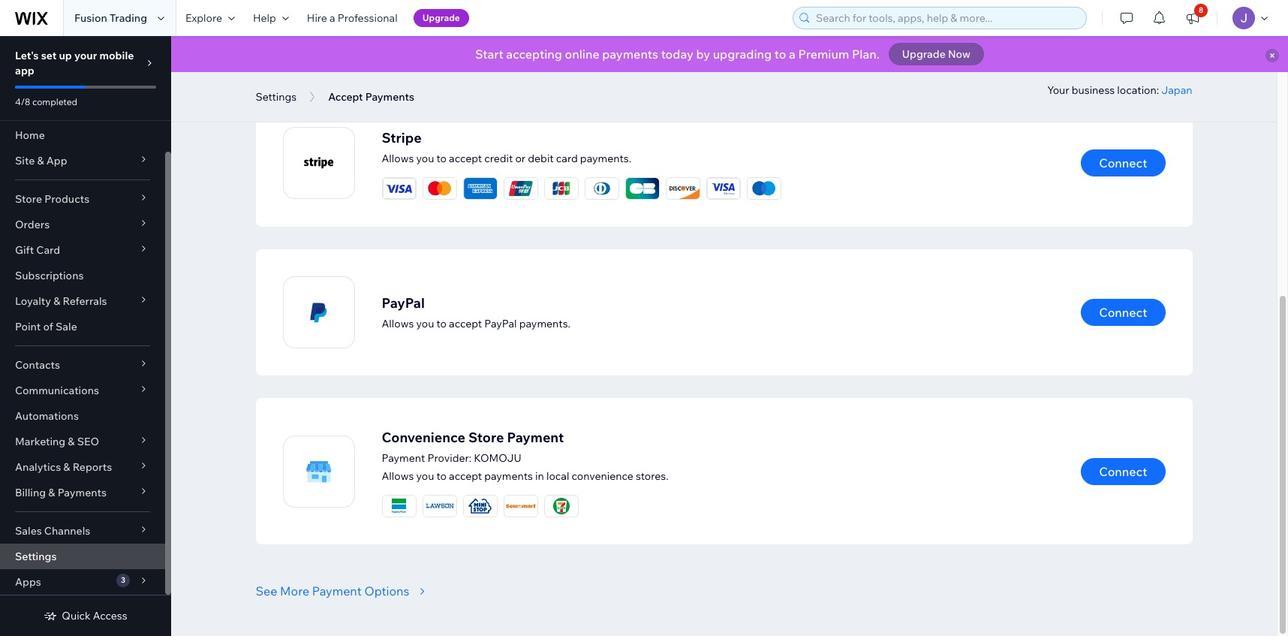 Task type: describe. For each thing, give the bounding box(es) containing it.
allows inside convenience store payment payment provider: komoju allows you to accept payments in local convenience stores.
[[382, 469, 414, 483]]

Search for tools, apps, help & more... field
[[812, 8, 1082, 29]]

fusion trading
[[74, 11, 147, 25]]

card
[[36, 243, 60, 257]]

today
[[661, 47, 694, 62]]

automations link
[[0, 403, 165, 429]]

orders
[[15, 218, 50, 231]]

quick access button
[[44, 609, 127, 623]]

referrals
[[63, 294, 107, 308]]

not connected
[[256, 59, 337, 74]]

site & app
[[15, 154, 67, 167]]

& for analytics
[[63, 460, 70, 474]]

& for billing
[[48, 486, 55, 499]]

loyalty & referrals button
[[0, 288, 165, 314]]

start accepting online payments today by upgrading to a premium plan. alert
[[171, 36, 1289, 72]]

completed
[[32, 96, 77, 107]]

marketing & seo
[[15, 435, 99, 448]]

communications button
[[0, 378, 165, 403]]

to inside alert
[[775, 47, 787, 62]]

settings for settings button
[[256, 90, 297, 104]]

komoju
[[474, 451, 522, 465]]

app
[[15, 64, 34, 77]]

8 button
[[1177, 0, 1210, 36]]

credit
[[484, 152, 513, 165]]

products
[[44, 192, 89, 206]]

to inside stripe allows you to accept credit or debit card payments.
[[437, 152, 447, 165]]

let's set up your mobile app
[[15, 49, 134, 77]]

quick access
[[62, 609, 127, 623]]

in
[[535, 469, 544, 483]]

local
[[547, 469, 570, 483]]

japan button
[[1162, 83, 1193, 97]]

store products
[[15, 192, 89, 206]]

payment for store
[[507, 429, 564, 446]]

apps
[[15, 575, 41, 589]]

stripe
[[382, 129, 422, 146]]

payments inside convenience store payment payment provider: komoju allows you to accept payments in local convenience stores.
[[484, 469, 533, 483]]

loyalty
[[15, 294, 51, 308]]

accepting
[[506, 47, 562, 62]]

of
[[43, 320, 53, 333]]

you for paypal
[[416, 317, 434, 330]]

stores.
[[636, 469, 669, 483]]

subscriptions link
[[0, 263, 165, 288]]

home
[[15, 128, 45, 142]]

ministop image
[[464, 496, 497, 517]]

business
[[1072, 83, 1115, 97]]

electron image
[[707, 178, 740, 199]]

plan.
[[852, 47, 880, 62]]

allows for stripe
[[382, 152, 414, 165]]

upgrade for upgrade
[[422, 12, 460, 23]]

provider:
[[428, 451, 472, 465]]

debit
[[528, 152, 554, 165]]

loyalty & referrals
[[15, 294, 107, 308]]

see
[[256, 583, 277, 598]]

allows for paypal
[[382, 317, 414, 330]]

sidebar element
[[0, 36, 171, 636]]

location:
[[1118, 83, 1160, 97]]

professional
[[338, 11, 398, 25]]

options
[[365, 583, 410, 598]]

discover image
[[666, 178, 699, 199]]

billing
[[15, 486, 46, 499]]

8
[[1199, 5, 1204, 15]]

marketing
[[15, 435, 65, 448]]

sales
[[15, 524, 42, 538]]

see more payment options button
[[256, 582, 432, 600]]

help button
[[244, 0, 298, 36]]

payment for more
[[312, 583, 362, 598]]

store products button
[[0, 186, 165, 212]]

amex image
[[464, 178, 497, 199]]

help
[[253, 11, 276, 25]]

access
[[93, 609, 127, 623]]

a inside alert
[[789, 47, 796, 62]]

start
[[475, 47, 504, 62]]

hire a professional
[[307, 11, 398, 25]]

upgrading
[[713, 47, 772, 62]]

contacts
[[15, 358, 60, 372]]

visa image
[[383, 178, 416, 199]]

cartesbancaires image
[[626, 178, 659, 199]]

mobile
[[99, 49, 134, 62]]

upgrade button
[[413, 9, 469, 27]]

payments inside alert
[[602, 47, 659, 62]]

3
[[121, 575, 125, 585]]

accept for stripe
[[449, 152, 482, 165]]

let's
[[15, 49, 39, 62]]

familymart image
[[383, 496, 416, 517]]

gift
[[15, 243, 34, 257]]

fusion
[[74, 11, 107, 25]]

paypal allows you to accept paypal payments.
[[382, 294, 571, 330]]

connect for stripe
[[1099, 155, 1148, 170]]

lawson image
[[423, 496, 456, 517]]

jcb image
[[545, 178, 578, 199]]

not
[[256, 59, 275, 74]]

hire
[[307, 11, 327, 25]]

seveneleven image
[[545, 496, 578, 517]]

channels
[[44, 524, 90, 538]]

japan
[[1162, 83, 1193, 97]]

seo
[[77, 435, 99, 448]]



Task type: vqa. For each thing, say whether or not it's contained in the screenshot.
1st the Connect from the bottom of the page
yes



Task type: locate. For each thing, give the bounding box(es) containing it.
0 horizontal spatial payment
[[312, 583, 362, 598]]

settings down sales
[[15, 550, 57, 563]]

1 horizontal spatial paypal
[[484, 317, 517, 330]]

mastercard image
[[423, 178, 456, 199]]

to inside convenience store payment payment provider: komoju allows you to accept payments in local convenience stores.
[[437, 469, 447, 483]]

1 vertical spatial store
[[469, 429, 504, 446]]

2 vertical spatial allows
[[382, 469, 414, 483]]

a right hire
[[330, 11, 335, 25]]

2 connect from the top
[[1099, 305, 1148, 320]]

connect button
[[1081, 149, 1166, 176], [1081, 299, 1166, 326], [1081, 458, 1166, 485]]

explore
[[185, 11, 222, 25]]

0 vertical spatial settings
[[256, 90, 297, 104]]

settings for settings link at the left of the page
[[15, 550, 57, 563]]

convenience
[[382, 429, 466, 446]]

1 horizontal spatial upgrade
[[902, 47, 946, 61]]

upgrade now
[[902, 47, 971, 61]]

subscriptions
[[15, 269, 84, 282]]

3 connect button from the top
[[1081, 458, 1166, 485]]

app
[[46, 154, 67, 167]]

analytics & reports
[[15, 460, 112, 474]]

billing & payments button
[[0, 480, 165, 505]]

payments left today
[[602, 47, 659, 62]]

1 vertical spatial connect
[[1099, 305, 1148, 320]]

premium
[[799, 47, 850, 62]]

you for stripe
[[416, 152, 434, 165]]

upgrade left now
[[902, 47, 946, 61]]

sale
[[56, 320, 77, 333]]

allows
[[382, 152, 414, 165], [382, 317, 414, 330], [382, 469, 414, 483]]

0 vertical spatial payments
[[602, 47, 659, 62]]

convenience store payment payment provider: komoju allows you to accept payments in local convenience stores.
[[382, 429, 669, 483]]

more
[[280, 583, 309, 598]]

sales channels
[[15, 524, 90, 538]]

connect for convenience store payment
[[1099, 464, 1148, 479]]

accept for paypal
[[449, 317, 482, 330]]

1 you from the top
[[416, 152, 434, 165]]

analytics & reports button
[[0, 454, 165, 480]]

1 horizontal spatial a
[[789, 47, 796, 62]]

connect for paypal
[[1099, 305, 1148, 320]]

see more payment options
[[256, 583, 410, 598]]

0 horizontal spatial store
[[15, 192, 42, 206]]

1 horizontal spatial payment
[[382, 451, 425, 465]]

trading
[[110, 11, 147, 25]]

& right loyalty
[[53, 294, 60, 308]]

4/8 completed
[[15, 96, 77, 107]]

1 horizontal spatial payments.
[[580, 152, 632, 165]]

you inside stripe allows you to accept credit or debit card payments.
[[416, 152, 434, 165]]

2 vertical spatial payment
[[312, 583, 362, 598]]

0 horizontal spatial settings
[[15, 550, 57, 563]]

site
[[15, 154, 35, 167]]

0 vertical spatial connect button
[[1081, 149, 1166, 176]]

1 horizontal spatial settings
[[256, 90, 297, 104]]

your business location: japan
[[1048, 83, 1193, 97]]

payments
[[602, 47, 659, 62], [484, 469, 533, 483]]

1 vertical spatial accept
[[449, 317, 482, 330]]

2 you from the top
[[416, 317, 434, 330]]

& right billing
[[48, 486, 55, 499]]

hire a professional link
[[298, 0, 407, 36]]

contacts button
[[0, 352, 165, 378]]

3 connect from the top
[[1099, 464, 1148, 479]]

1 allows from the top
[[382, 152, 414, 165]]

2 vertical spatial you
[[416, 469, 434, 483]]

store inside convenience store payment payment provider: komoju allows you to accept payments in local convenience stores.
[[469, 429, 504, 446]]

diners image
[[585, 178, 618, 199]]

0 vertical spatial a
[[330, 11, 335, 25]]

payment inside button
[[312, 583, 362, 598]]

maestro image
[[748, 178, 781, 199]]

0 vertical spatial payments.
[[580, 152, 632, 165]]

card
[[556, 152, 578, 165]]

2 vertical spatial connect
[[1099, 464, 1148, 479]]

& for site
[[37, 154, 44, 167]]

stripe allows you to accept credit or debit card payments.
[[382, 129, 632, 165]]

online
[[565, 47, 600, 62]]

0 vertical spatial connect
[[1099, 155, 1148, 170]]

0 vertical spatial allows
[[382, 152, 414, 165]]

communications
[[15, 384, 99, 397]]

you
[[416, 152, 434, 165], [416, 317, 434, 330], [416, 469, 434, 483]]

1 vertical spatial payment
[[382, 451, 425, 465]]

0 horizontal spatial a
[[330, 11, 335, 25]]

chinaunionpay image
[[504, 178, 537, 199]]

& left "reports" on the left of the page
[[63, 460, 70, 474]]

3 allows from the top
[[382, 469, 414, 483]]

allows inside stripe allows you to accept credit or debit card payments.
[[382, 152, 414, 165]]

a left premium
[[789, 47, 796, 62]]

point of sale
[[15, 320, 77, 333]]

by
[[696, 47, 710, 62]]

your
[[1048, 83, 1070, 97]]

billing & payments
[[15, 486, 107, 499]]

quick
[[62, 609, 91, 623]]

payment up in
[[507, 429, 564, 446]]

you inside convenience store payment payment provider: komoju allows you to accept payments in local convenience stores.
[[416, 469, 434, 483]]

& left seo
[[68, 435, 75, 448]]

upgrade inside "button"
[[422, 12, 460, 23]]

store
[[15, 192, 42, 206], [469, 429, 504, 446]]

2 vertical spatial accept
[[449, 469, 482, 483]]

point
[[15, 320, 41, 333]]

connect
[[1099, 155, 1148, 170], [1099, 305, 1148, 320], [1099, 464, 1148, 479]]

3 accept from the top
[[449, 469, 482, 483]]

1 accept from the top
[[449, 152, 482, 165]]

connected
[[278, 59, 337, 74]]

payments.
[[580, 152, 632, 165], [519, 317, 571, 330]]

1 vertical spatial paypal
[[484, 317, 517, 330]]

& for loyalty
[[53, 294, 60, 308]]

store inside dropdown button
[[15, 192, 42, 206]]

4/8
[[15, 96, 30, 107]]

accept inside convenience store payment payment provider: komoju allows you to accept payments in local convenience stores.
[[449, 469, 482, 483]]

payments. inside paypal allows you to accept paypal payments.
[[519, 317, 571, 330]]

0 horizontal spatial paypal
[[382, 294, 425, 311]]

1 vertical spatial allows
[[382, 317, 414, 330]]

0 vertical spatial payment
[[507, 429, 564, 446]]

0 horizontal spatial payments.
[[519, 317, 571, 330]]

now
[[948, 47, 971, 61]]

upgrade right professional at left
[[422, 12, 460, 23]]

or
[[515, 152, 526, 165]]

upgrade now button
[[889, 43, 984, 65]]

& right site
[[37, 154, 44, 167]]

automations
[[15, 409, 79, 423]]

1 horizontal spatial payments
[[602, 47, 659, 62]]

to
[[775, 47, 787, 62], [437, 152, 447, 165], [437, 317, 447, 330], [437, 469, 447, 483]]

payment right more
[[312, 583, 362, 598]]

2 accept from the top
[[449, 317, 482, 330]]

1 vertical spatial a
[[789, 47, 796, 62]]

gift card
[[15, 243, 60, 257]]

2 allows from the top
[[382, 317, 414, 330]]

settings
[[256, 90, 297, 104], [15, 550, 57, 563]]

start accepting online payments today by upgrading to a premium plan.
[[475, 47, 880, 62]]

&
[[37, 154, 44, 167], [53, 294, 60, 308], [68, 435, 75, 448], [63, 460, 70, 474], [48, 486, 55, 499]]

0 horizontal spatial upgrade
[[422, 12, 460, 23]]

2 vertical spatial connect button
[[1081, 458, 1166, 485]]

0 vertical spatial upgrade
[[422, 12, 460, 23]]

settings inside button
[[256, 90, 297, 104]]

upgrade inside button
[[902, 47, 946, 61]]

1 connect button from the top
[[1081, 149, 1166, 176]]

accept inside paypal allows you to accept paypal payments.
[[449, 317, 482, 330]]

gift card button
[[0, 237, 165, 263]]

accept inside stripe allows you to accept credit or debit card payments.
[[449, 152, 482, 165]]

your
[[74, 49, 97, 62]]

reports
[[73, 460, 112, 474]]

2 horizontal spatial payment
[[507, 429, 564, 446]]

seicomart image
[[504, 496, 537, 517]]

to inside paypal allows you to accept paypal payments.
[[437, 317, 447, 330]]

connect button for paypal
[[1081, 299, 1166, 326]]

upgrade for upgrade now
[[902, 47, 946, 61]]

upgrade
[[422, 12, 460, 23], [902, 47, 946, 61]]

& for marketing
[[68, 435, 75, 448]]

payments down komoju
[[484, 469, 533, 483]]

connect button for stripe
[[1081, 149, 1166, 176]]

you inside paypal allows you to accept paypal payments.
[[416, 317, 434, 330]]

convenience
[[572, 469, 634, 483]]

settings inside "sidebar" element
[[15, 550, 57, 563]]

1 vertical spatial settings
[[15, 550, 57, 563]]

marketing & seo button
[[0, 429, 165, 454]]

orders button
[[0, 212, 165, 237]]

0 vertical spatial you
[[416, 152, 434, 165]]

sales channels button
[[0, 518, 165, 544]]

payments
[[58, 486, 107, 499]]

1 vertical spatial connect button
[[1081, 299, 1166, 326]]

0 vertical spatial paypal
[[382, 294, 425, 311]]

point of sale link
[[0, 314, 165, 339]]

3 you from the top
[[416, 469, 434, 483]]

payments. inside stripe allows you to accept credit or debit card payments.
[[580, 152, 632, 165]]

1 connect from the top
[[1099, 155, 1148, 170]]

0 horizontal spatial payments
[[484, 469, 533, 483]]

0 vertical spatial store
[[15, 192, 42, 206]]

store up the orders
[[15, 192, 42, 206]]

connect button for convenience store payment
[[1081, 458, 1166, 485]]

settings down not
[[256, 90, 297, 104]]

0 vertical spatial accept
[[449, 152, 482, 165]]

settings button
[[248, 86, 304, 108]]

allows inside paypal allows you to accept paypal payments.
[[382, 317, 414, 330]]

1 horizontal spatial store
[[469, 429, 504, 446]]

1 vertical spatial payments.
[[519, 317, 571, 330]]

1 vertical spatial upgrade
[[902, 47, 946, 61]]

1 vertical spatial payments
[[484, 469, 533, 483]]

payment down convenience at the bottom
[[382, 451, 425, 465]]

1 vertical spatial you
[[416, 317, 434, 330]]

payment
[[507, 429, 564, 446], [382, 451, 425, 465], [312, 583, 362, 598]]

store up komoju
[[469, 429, 504, 446]]

2 connect button from the top
[[1081, 299, 1166, 326]]



